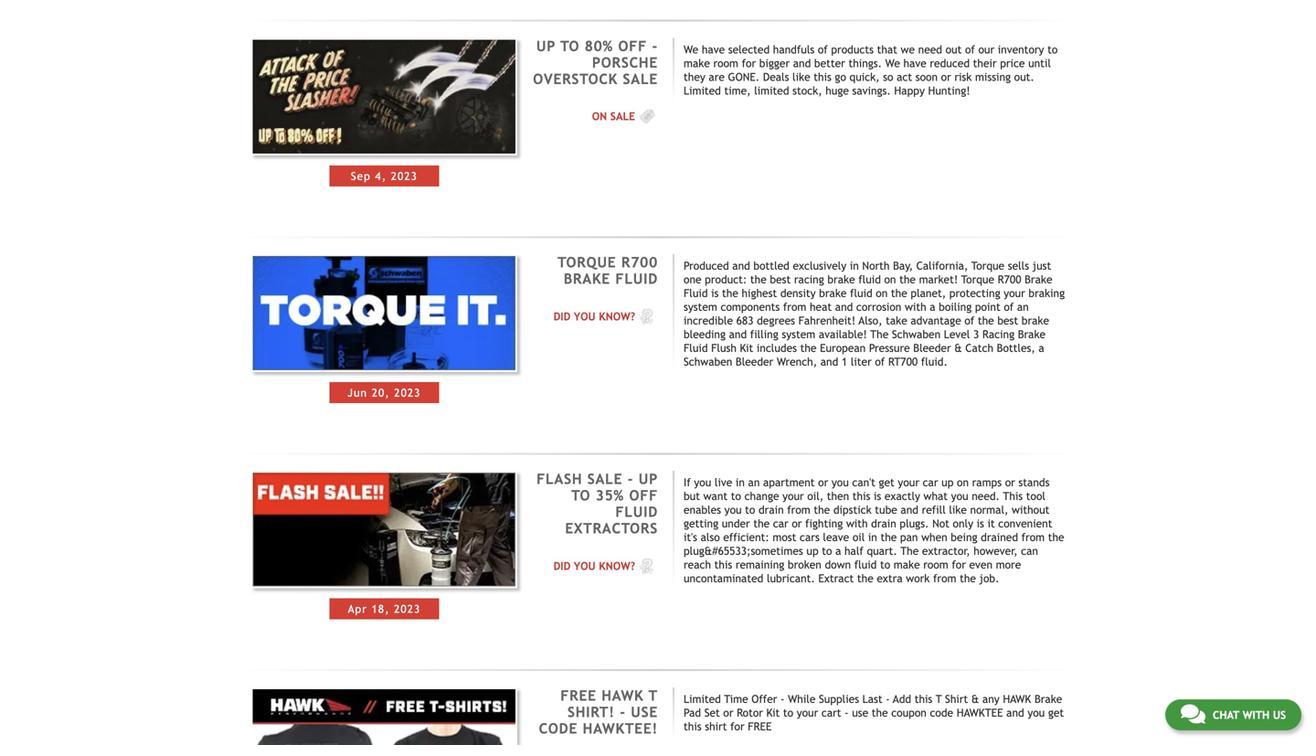 Task type: vqa. For each thing, say whether or not it's contained in the screenshot.
ES#: 2707671 Mfg#: 8K0407509AKT es#:
no



Task type: locate. For each thing, give the bounding box(es) containing it.
work
[[906, 572, 930, 585]]

or up "hunting!"
[[941, 70, 951, 83]]

torque inside torque r700 brake fluid
[[558, 254, 617, 271]]

2023 right 20, on the left
[[394, 386, 421, 399]]

1 horizontal spatial get
[[1049, 706, 1064, 719]]

with down planet,
[[905, 301, 927, 313]]

incredible
[[684, 314, 733, 327]]

hawk inside free hawk t shirt! - use code hawktee!
[[602, 687, 644, 704]]

- inside flash sale - up to 35% off fluid extractors
[[628, 471, 634, 487]]

fluid up 6 image
[[616, 271, 658, 287]]

and down handfuls
[[793, 57, 811, 69]]

1 horizontal spatial with
[[905, 301, 927, 313]]

and up plugs.
[[901, 503, 919, 516]]

0 vertical spatial brake
[[828, 273, 855, 286]]

0 horizontal spatial the
[[871, 328, 889, 341]]

0 vertical spatial know?
[[599, 310, 635, 323]]

or up oil,
[[818, 476, 829, 489]]

product:
[[705, 273, 747, 286]]

up
[[639, 471, 658, 487]]

0 horizontal spatial car
[[773, 517, 789, 530]]

you down 'extractors'
[[574, 559, 596, 572]]

1 vertical spatial drain
[[871, 517, 897, 530]]

2 horizontal spatial with
[[1243, 709, 1270, 721]]

0 horizontal spatial room
[[714, 57, 739, 69]]

hawk up hawktee!
[[602, 687, 644, 704]]

the down last
[[872, 706, 888, 719]]

under
[[722, 517, 750, 530]]

2 horizontal spatial is
[[977, 517, 985, 530]]

0 horizontal spatial kit
[[740, 342, 754, 354]]

did you know?
[[554, 310, 635, 323], [554, 559, 635, 572]]

flash sale - up to 35% off fluid extractors
[[537, 471, 658, 537]]

from down oil,
[[787, 503, 811, 516]]

flash sale - up to 35% off fluid extractors image
[[251, 471, 518, 589]]

1 vertical spatial is
[[874, 490, 882, 502]]

1 know? from the top
[[599, 310, 635, 323]]

1 horizontal spatial kit
[[767, 706, 780, 719]]

on down bay,
[[885, 273, 896, 286]]

1 limited from the top
[[684, 84, 721, 97]]

inventory
[[998, 43, 1045, 56]]

- left up
[[628, 471, 634, 487]]

your down while
[[797, 706, 819, 719]]

just
[[1033, 259, 1052, 272]]

sale inside flash sale - up to 35% off fluid extractors
[[588, 471, 623, 487]]

brake
[[828, 273, 855, 286], [819, 287, 847, 300], [1022, 314, 1050, 327]]

boiling
[[939, 301, 972, 313]]

reduced
[[930, 57, 970, 69]]

did for torque r700 brake fluid
[[554, 310, 571, 323]]

off
[[618, 38, 647, 54]]

1 horizontal spatial hawk
[[1003, 693, 1032, 705]]

your inside limited time offer - while supplies last - add this t shirt & any hawk brake pad set or rotor kit to your cart - use the coupon code hawktee and you get this shirt for free
[[797, 706, 819, 719]]

1 vertical spatial for
[[952, 558, 966, 571]]

brake down exclusively
[[828, 273, 855, 286]]

the up efficient: in the right bottom of the page
[[754, 517, 770, 530]]

we have selected handfuls of products that we need out of our inventory to make room for bigger and better things. we have reduced their price until they are gone. deals like this go quick, so act soon or risk missing out. limited time, limited stock, huge savings.  happy hunting!
[[684, 43, 1058, 97]]

hawktee!
[[583, 720, 658, 737]]

is down product:
[[711, 287, 719, 300]]

2 limited from the top
[[684, 693, 721, 705]]

one
[[684, 273, 702, 286]]

the down the convenient
[[1048, 531, 1065, 544]]

hawk right any
[[1003, 693, 1032, 705]]

an up change
[[748, 476, 760, 489]]

0 vertical spatial we
[[684, 43, 699, 56]]

have
[[702, 43, 725, 56], [904, 57, 927, 69]]

happy
[[895, 84, 925, 97]]

0 vertical spatial drain
[[759, 503, 784, 516]]

1 vertical spatial system
[[782, 328, 816, 341]]

with left us
[[1243, 709, 1270, 721]]

in right live
[[736, 476, 745, 489]]

1 vertical spatial on
[[876, 287, 888, 300]]

brake up heat
[[819, 287, 847, 300]]

2 horizontal spatial in
[[868, 531, 878, 544]]

also,
[[859, 314, 883, 327]]

0 horizontal spatial best
[[770, 273, 791, 286]]

drain down tube
[[871, 517, 897, 530]]

of right point
[[1004, 301, 1014, 313]]

r700 down sells
[[998, 273, 1022, 286]]

schwaben down the advantage
[[892, 328, 941, 341]]

know? down torque r700 brake fluid link
[[599, 310, 635, 323]]

gone.
[[728, 70, 760, 83]]

in right oil
[[868, 531, 878, 544]]

1 vertical spatial r700
[[998, 273, 1022, 286]]

can't
[[852, 476, 876, 489]]

0 vertical spatial best
[[770, 273, 791, 286]]

1 vertical spatial get
[[1049, 706, 1064, 719]]

in left north
[[850, 259, 859, 272]]

1 vertical spatial best
[[998, 314, 1019, 327]]

up
[[537, 38, 556, 54]]

savings.
[[853, 84, 891, 97]]

best up "racing"
[[998, 314, 1019, 327]]

2023
[[391, 170, 418, 182], [394, 386, 421, 399], [394, 603, 421, 615]]

free
[[561, 687, 597, 704], [748, 720, 772, 733]]

north
[[863, 259, 890, 272]]

0 vertical spatial an
[[1017, 301, 1029, 313]]

like inside we have selected handfuls of products that we need out of our inventory to make room for bigger and better things. we have reduced their price until they are gone. deals like this go quick, so act soon or risk missing out. limited time, limited stock, huge savings.  happy hunting!
[[793, 70, 811, 83]]

1 horizontal spatial r700
[[998, 273, 1022, 286]]

a up the advantage
[[930, 301, 936, 313]]

that
[[877, 43, 898, 56]]

to inside limited time offer - while supplies last - add this t shirt & any hawk brake pad set or rotor kit to your cart - use the coupon code hawktee and you get this shirt for free
[[783, 706, 794, 719]]

1 vertical spatial bleeder
[[736, 355, 774, 368]]

1 vertical spatial room
[[924, 558, 949, 571]]

did down torque r700 brake fluid
[[554, 310, 571, 323]]

free up code
[[561, 687, 597, 704]]

for inside we have selected handfuls of products that we need out of our inventory to make room for bigger and better things. we have reduced their price until they are gone. deals like this go quick, so act soon or risk missing out. limited time, limited stock, huge savings.  happy hunting!
[[742, 57, 756, 69]]

0 vertical spatial kit
[[740, 342, 754, 354]]

flash sale - up to 35% off fluid extractors link
[[537, 471, 658, 537]]

1 horizontal spatial schwaben
[[892, 328, 941, 341]]

1 did you know? from the top
[[554, 310, 635, 323]]

on left 'ramps'
[[957, 476, 969, 489]]

and up product:
[[733, 259, 750, 272]]

get
[[879, 476, 895, 489], [1049, 706, 1064, 719]]

the down even
[[960, 572, 976, 585]]

1 horizontal spatial best
[[998, 314, 1019, 327]]

1 vertical spatial &
[[972, 693, 979, 705]]

0 vertical spatial the
[[871, 328, 889, 341]]

car up what
[[923, 476, 939, 489]]

&
[[955, 342, 962, 354], [972, 693, 979, 705]]

down
[[825, 558, 851, 571]]

0 horizontal spatial free
[[561, 687, 597, 704]]

know? down 'extractors'
[[599, 559, 635, 572]]

18,
[[372, 603, 390, 615]]

for inside limited time offer - while supplies last - add this t shirt & any hawk brake pad set or rotor kit to your cart - use the coupon code hawktee and you get this shirt for free
[[731, 720, 745, 733]]

1 vertical spatial the
[[901, 545, 919, 557]]

1 vertical spatial with
[[846, 517, 868, 530]]

coupon
[[892, 706, 927, 719]]

0 vertical spatial room
[[714, 57, 739, 69]]

market!
[[919, 273, 958, 286]]

0 vertical spatial sale
[[611, 110, 635, 123]]

quart.
[[867, 545, 898, 557]]

room inside we have selected handfuls of products that we need out of our inventory to make room for bigger and better things. we have reduced their price until they are gone. deals like this go quick, so act soon or risk missing out. limited time, limited stock, huge savings.  happy hunting!
[[714, 57, 739, 69]]

from up can
[[1022, 531, 1045, 544]]

on
[[885, 273, 896, 286], [876, 287, 888, 300], [957, 476, 969, 489]]

2023 right 4,
[[391, 170, 418, 182]]

fluid
[[859, 273, 881, 286], [850, 287, 873, 300], [855, 558, 877, 571]]

sells
[[1008, 259, 1030, 272]]

enables
[[684, 503, 721, 516]]

0 vertical spatial did
[[554, 310, 571, 323]]

6 image
[[635, 307, 658, 326]]

0 horizontal spatial t
[[649, 687, 658, 704]]

to up the until
[[1048, 43, 1058, 56]]

0 horizontal spatial like
[[793, 70, 811, 83]]

and inside we have selected handfuls of products that we need out of our inventory to make room for bigger and better things. we have reduced their price until they are gone. deals like this go quick, so act soon or risk missing out. limited time, limited stock, huge savings.  happy hunting!
[[793, 57, 811, 69]]

3
[[974, 328, 979, 341]]

your
[[1004, 287, 1026, 300], [898, 476, 920, 489], [783, 490, 804, 502], [797, 706, 819, 719]]

with
[[905, 301, 927, 313], [846, 517, 868, 530], [1243, 709, 1270, 721]]

available!
[[819, 328, 867, 341]]

from inside produced and bottled exclusively in north bay, california, torque sells just one product: the best racing brake fluid on the market!   torque r700 brake fluid is the highest density brake fluid on the planet, protecting your braking system components from heat and corrosion with a boiling point of an incredible 683 degrees fahrenheit!   also, take advantage of the best brake bleeding and filling system available!   the schwaben level 3 racing brake fluid flush kit includes the european pressure bleeder & catch bottles, a schwaben bleeder wrench, and 1 liter of rt700 fluid.
[[783, 301, 807, 313]]

1 vertical spatial up
[[807, 545, 819, 557]]

pan
[[900, 531, 918, 544]]

and up fahrenheit!
[[835, 301, 853, 313]]

for
[[742, 57, 756, 69], [952, 558, 966, 571], [731, 720, 745, 733]]

with inside if you live in an apartment or you can't get your car up on ramps or stands but want to change your oil, then this is exactly what you need. this tool enables you to drain from the dipstick tube and refill like normal, without getting under the car or fighting with drain plugs. not only is it convenient it's also efficient: most cars leave oil in the pan when being drained from the plug&#65533;sometimes up to a half quart. the extractor, however, can reach this remaining broken down fluid to make room for even more uncontaminated lubricant. extract the extra work from the job.
[[846, 517, 868, 530]]

2 did you know? from the top
[[554, 559, 635, 572]]

- left use
[[845, 706, 849, 719]]

1 vertical spatial kit
[[767, 706, 780, 719]]

you right hawktee
[[1028, 706, 1045, 719]]

to down live
[[731, 490, 741, 502]]

0 horizontal spatial &
[[955, 342, 962, 354]]

free inside free hawk t shirt! - use code hawktee!
[[561, 687, 597, 704]]

0 horizontal spatial schwaben
[[684, 355, 733, 368]]

0 horizontal spatial system
[[684, 301, 718, 313]]

1 horizontal spatial in
[[850, 259, 859, 272]]

bleeder down includes
[[736, 355, 774, 368]]

and left 1
[[821, 355, 839, 368]]

or
[[941, 70, 951, 83], [818, 476, 829, 489], [1005, 476, 1016, 489], [792, 517, 802, 530], [724, 706, 734, 719]]

1 vertical spatial a
[[1039, 342, 1045, 354]]

fluid down up
[[616, 504, 658, 520]]

for inside if you live in an apartment or you can't get your car up on ramps or stands but want to change your oil, then this is exactly what you need. this tool enables you to drain from the dipstick tube and refill like normal, without getting under the car or fighting with drain plugs. not only is it convenient it's also efficient: most cars leave oil in the pan when being drained from the plug&#65533;sometimes up to a half quart. the extractor, however, can reach this remaining broken down fluid to make room for even more uncontaminated lubricant. extract the extra work from the job.
[[952, 558, 966, 571]]

to down while
[[783, 706, 794, 719]]

are
[[709, 70, 725, 83]]

car up 'most' at the right of page
[[773, 517, 789, 530]]

t up code
[[936, 693, 942, 705]]

0 horizontal spatial up
[[807, 545, 819, 557]]

1 did from the top
[[554, 310, 571, 323]]

up up what
[[942, 476, 954, 489]]

2 vertical spatial a
[[836, 545, 841, 557]]

0 horizontal spatial r700
[[622, 254, 658, 271]]

2 know? from the top
[[599, 559, 635, 572]]

you right the if
[[694, 476, 712, 489]]

1 vertical spatial 2023
[[394, 386, 421, 399]]

stands
[[1019, 476, 1050, 489]]

the
[[871, 328, 889, 341], [901, 545, 919, 557]]

the down product:
[[722, 287, 739, 300]]

with up oil
[[846, 517, 868, 530]]

1 horizontal spatial free
[[748, 720, 772, 733]]

we
[[684, 43, 699, 56], [886, 57, 900, 69]]

in inside produced and bottled exclusively in north bay, california, torque sells just one product: the best racing brake fluid on the market!   torque r700 brake fluid is the highest density brake fluid on the planet, protecting your braking system components from heat and corrosion with a boiling point of an incredible 683 degrees fahrenheit!   also, take advantage of the best brake bleeding and filling system available!   the schwaben level 3 racing brake fluid flush kit includes the european pressure bleeder & catch bottles, a schwaben bleeder wrench, and 1 liter of rt700 fluid.
[[850, 259, 859, 272]]

0 vertical spatial &
[[955, 342, 962, 354]]

1 horizontal spatial a
[[930, 301, 936, 313]]

get inside limited time offer - while supplies last - add this t shirt & any hawk brake pad set or rotor kit to your cart - use the coupon code hawktee and you get this shirt for free
[[1049, 706, 1064, 719]]

sep 4, 2023
[[351, 170, 418, 182]]

you up under
[[725, 503, 742, 516]]

like up stock, at the top
[[793, 70, 811, 83]]

is inside produced and bottled exclusively in north bay, california, torque sells just one product: the best racing brake fluid on the market!   torque r700 brake fluid is the highest density brake fluid on the planet, protecting your braking system components from heat and corrosion with a boiling point of an incredible 683 degrees fahrenheit!   also, take advantage of the best brake bleeding and filling system available!   the schwaben level 3 racing brake fluid flush kit includes the european pressure bleeder & catch bottles, a schwaben bleeder wrench, and 1 liter of rt700 fluid.
[[711, 287, 719, 300]]

0 vertical spatial free
[[561, 687, 597, 704]]

fahrenheit!
[[799, 314, 856, 327]]

the inside limited time offer - while supplies last - add this t shirt & any hawk brake pad set or rotor kit to your cart - use the coupon code hawktee and you get this shirt for free
[[872, 706, 888, 719]]

so
[[883, 70, 894, 83]]

system up includes
[[782, 328, 816, 341]]

2 did from the top
[[554, 559, 571, 572]]

1 vertical spatial did
[[554, 559, 571, 572]]

- right "off"
[[652, 38, 658, 54]]

1 vertical spatial an
[[748, 476, 760, 489]]

the up the quart.
[[881, 531, 897, 544]]

from down density at the right of the page
[[783, 301, 807, 313]]

is
[[711, 287, 719, 300], [874, 490, 882, 502], [977, 517, 985, 530]]

0 vertical spatial a
[[930, 301, 936, 313]]

bay,
[[893, 259, 913, 272]]

wrench,
[[777, 355, 817, 368]]

1 horizontal spatial the
[[901, 545, 919, 557]]

1 horizontal spatial an
[[1017, 301, 1029, 313]]

1 vertical spatial free
[[748, 720, 772, 733]]

bleeding
[[684, 328, 726, 341]]

a up down
[[836, 545, 841, 557]]

bleeder up fluid.
[[914, 342, 951, 354]]

free inside limited time offer - while supplies last - add this t shirt & any hawk brake pad set or rotor kit to your cart - use the coupon code hawktee and you get this shirt for free
[[748, 720, 772, 733]]

of left our
[[965, 43, 975, 56]]

limited inside limited time offer - while supplies last - add this t shirt & any hawk brake pad set or rotor kit to your cart - use the coupon code hawktee and you get this shirt for free
[[684, 693, 721, 705]]

brake inside limited time offer - while supplies last - add this t shirt & any hawk brake pad set or rotor kit to your cart - use the coupon code hawktee and you get this shirt for free
[[1035, 693, 1063, 705]]

extractor,
[[922, 545, 971, 557]]

efficient:
[[723, 531, 770, 544]]

free down rotor
[[748, 720, 772, 733]]

0 horizontal spatial get
[[879, 476, 895, 489]]

system up incredible
[[684, 301, 718, 313]]

an inside produced and bottled exclusively in north bay, california, torque sells just one product: the best racing brake fluid on the market!   torque r700 brake fluid is the highest density brake fluid on the planet, protecting your braking system components from heat and corrosion with a boiling point of an incredible 683 degrees fahrenheit!   also, take advantage of the best brake bleeding and filling system available!   the schwaben level 3 racing brake fluid flush kit includes the european pressure bleeder & catch bottles, a schwaben bleeder wrench, and 1 liter of rt700 fluid.
[[1017, 301, 1029, 313]]

sale left off
[[588, 471, 623, 487]]

can
[[1021, 545, 1039, 557]]

0 vertical spatial system
[[684, 301, 718, 313]]

0 horizontal spatial with
[[846, 517, 868, 530]]

did for flash sale - up to 35% off fluid extractors
[[554, 559, 571, 572]]

you right what
[[951, 490, 969, 502]]

shirt
[[705, 720, 727, 733]]

and down 683
[[729, 328, 747, 341]]

- inside up to 80% off - porsche overstock sale
[[652, 38, 658, 54]]

to inside we have selected handfuls of products that we need out of our inventory to make room for bigger and better things. we have reduced their price until they are gone. deals like this go quick, so act soon or risk missing out. limited time, limited stock, huge savings.  happy hunting!
[[1048, 43, 1058, 56]]

pad
[[684, 706, 701, 719]]

& inside produced and bottled exclusively in north bay, california, torque sells just one product: the best racing brake fluid on the market!   torque r700 brake fluid is the highest density brake fluid on the planet, protecting your braking system components from heat and corrosion with a boiling point of an incredible 683 degrees fahrenheit!   also, take advantage of the best brake bleeding and filling system available!   the schwaben level 3 racing brake fluid flush kit includes the european pressure bleeder & catch bottles, a schwaben bleeder wrench, and 1 liter of rt700 fluid.
[[955, 342, 962, 354]]

from right work
[[933, 572, 957, 585]]

for down selected
[[742, 57, 756, 69]]

0 vertical spatial 2023
[[391, 170, 418, 182]]

deals
[[763, 70, 789, 83]]

1 vertical spatial limited
[[684, 693, 721, 705]]

even
[[970, 558, 993, 571]]

fluid inside torque r700 brake fluid
[[616, 271, 658, 287]]

up
[[942, 476, 954, 489], [807, 545, 819, 557]]

is up tube
[[874, 490, 882, 502]]

a right bottles,
[[1039, 342, 1045, 354]]

your down sells
[[1004, 287, 1026, 300]]

limited up set
[[684, 693, 721, 705]]

produced
[[684, 259, 729, 272]]

use
[[852, 706, 869, 719]]

0 vertical spatial with
[[905, 301, 927, 313]]

only
[[953, 517, 974, 530]]

we up so
[[886, 57, 900, 69]]

you for torque r700 brake fluid
[[574, 310, 596, 323]]

0 vertical spatial like
[[793, 70, 811, 83]]

know?
[[599, 310, 635, 323], [599, 559, 635, 572]]

0 vertical spatial you
[[574, 310, 596, 323]]

a inside if you live in an apartment or you can't get your car up on ramps or stands but want to change your oil, then this is exactly what you need. this tool enables you to drain from the dipstick tube and refill like normal, without getting under the car or fighting with drain plugs. not only is it convenient it's also efficient: most cars leave oil in the pan when being drained from the plug&#65533;sometimes up to a half quart. the extractor, however, can reach this remaining broken down fluid to make room for even more uncontaminated lubricant. extract the extra work from the job.
[[836, 545, 841, 557]]

or inside limited time offer - while supplies last - add this t shirt & any hawk brake pad set or rotor kit to your cart - use the coupon code hawktee and you get this shirt for free
[[724, 706, 734, 719]]

for down extractor,
[[952, 558, 966, 571]]

0 vertical spatial r700
[[622, 254, 658, 271]]

on inside if you live in an apartment or you can't get your car up on ramps or stands but want to change your oil, then this is exactly what you need. this tool enables you to drain from the dipstick tube and refill like normal, without getting under the car or fighting with drain plugs. not only is it convenient it's also efficient: most cars leave oil in the pan when being drained from the plug&#65533;sometimes up to a half quart. the extractor, however, can reach this remaining broken down fluid to make room for even more uncontaminated lubricant. extract the extra work from the job.
[[957, 476, 969, 489]]

1 vertical spatial know?
[[599, 559, 635, 572]]

1 vertical spatial you
[[574, 559, 596, 572]]

0 vertical spatial limited
[[684, 84, 721, 97]]

products
[[831, 43, 874, 56]]

1 vertical spatial like
[[949, 503, 967, 516]]

braking
[[1029, 287, 1065, 300]]

an down braking
[[1017, 301, 1029, 313]]

risk
[[955, 70, 972, 83]]

0 vertical spatial in
[[850, 259, 859, 272]]

r700 up 6 image
[[622, 254, 658, 271]]

oil,
[[808, 490, 824, 502]]

0 vertical spatial have
[[702, 43, 725, 56]]

-
[[652, 38, 658, 54], [628, 471, 634, 487], [781, 693, 785, 705], [886, 693, 890, 705], [620, 704, 626, 720], [845, 706, 849, 719]]

2023 for flash sale - up to 35% off fluid extractors
[[394, 603, 421, 615]]

the left extra
[[857, 572, 874, 585]]

limited
[[754, 84, 789, 97]]

1 image
[[635, 107, 658, 125]]

2 vertical spatial with
[[1243, 709, 1270, 721]]

did you know? for torque r700 brake fluid
[[554, 310, 635, 323]]

0 vertical spatial did you know?
[[554, 310, 635, 323]]

1 horizontal spatial room
[[924, 558, 949, 571]]

best down bottled
[[770, 273, 791, 286]]

1 you from the top
[[574, 310, 596, 323]]

room up 'are'
[[714, 57, 739, 69]]

2 you from the top
[[574, 559, 596, 572]]

drained
[[981, 531, 1018, 544]]

1 vertical spatial did you know?
[[554, 559, 635, 572]]

0 horizontal spatial hawk
[[602, 687, 644, 704]]

change
[[745, 490, 779, 502]]

level
[[944, 328, 970, 341]]

6 image
[[635, 557, 658, 575]]

get up exactly
[[879, 476, 895, 489]]

2023 for up to 80% off - porsche overstock sale
[[391, 170, 418, 182]]

with inside produced and bottled exclusively in north bay, california, torque sells just one product: the best racing brake fluid on the market!   torque r700 brake fluid is the highest density brake fluid on the planet, protecting your braking system components from heat and corrosion with a boiling point of an incredible 683 degrees fahrenheit!   also, take advantage of the best brake bleeding and filling system available!   the schwaben level 3 racing brake fluid flush kit includes the european pressure bleeder & catch bottles, a schwaben bleeder wrench, and 1 liter of rt700 fluid.
[[905, 301, 927, 313]]

0 vertical spatial is
[[711, 287, 719, 300]]

1 horizontal spatial like
[[949, 503, 967, 516]]

catch
[[966, 342, 994, 354]]

this down can't
[[853, 490, 871, 502]]

limited inside we have selected handfuls of products that we need out of our inventory to make room for bigger and better things. we have reduced their price until they are gone. deals like this go quick, so act soon or risk missing out. limited time, limited stock, huge savings.  happy hunting!
[[684, 84, 721, 97]]

and
[[793, 57, 811, 69], [733, 259, 750, 272], [835, 301, 853, 313], [729, 328, 747, 341], [821, 355, 839, 368], [901, 503, 919, 516], [1007, 706, 1025, 719]]

you for flash sale - up to 35% off fluid extractors
[[574, 559, 596, 572]]

1 horizontal spatial is
[[874, 490, 882, 502]]

of down pressure
[[875, 355, 885, 368]]

comments image
[[1181, 703, 1206, 725]]

room down extractor,
[[924, 558, 949, 571]]

fluid down north
[[859, 273, 881, 286]]

did down 'extractors'
[[554, 559, 571, 572]]

- inside free hawk t shirt! - use code hawktee!
[[620, 704, 626, 720]]

on up corrosion in the top right of the page
[[876, 287, 888, 300]]

to down leave at the bottom of page
[[822, 545, 832, 557]]



Task type: describe. For each thing, give the bounding box(es) containing it.
room inside if you live in an apartment or you can't get your car up on ramps or stands but want to change your oil, then this is exactly what you need. this tool enables you to drain from the dipstick tube and refill like normal, without getting under the car or fighting with drain plugs. not only is it convenient it's also efficient: most cars leave oil in the pan when being drained from the plug&#65533;sometimes up to a half quart. the extractor, however, can reach this remaining broken down fluid to make room for even more uncontaminated lubricant. extract the extra work from the job.
[[924, 558, 949, 571]]

broken
[[788, 558, 822, 571]]

2023 for torque r700 brake fluid
[[394, 386, 421, 399]]

or up 'most' at the right of page
[[792, 517, 802, 530]]

set
[[705, 706, 720, 719]]

0 horizontal spatial have
[[702, 43, 725, 56]]

chat
[[1213, 709, 1240, 721]]

20,
[[372, 386, 390, 399]]

- right offer
[[781, 693, 785, 705]]

1 vertical spatial fluid
[[850, 287, 873, 300]]

dipstick
[[834, 503, 872, 516]]

up to 80% off - porsche overstock sale image
[[251, 38, 518, 155]]

the down bay,
[[900, 273, 916, 286]]

this up coupon
[[915, 693, 933, 705]]

but
[[684, 490, 700, 502]]

degrees
[[757, 314, 795, 327]]

need
[[918, 43, 943, 56]]

the down point
[[978, 314, 994, 327]]

fluid inside flash sale - up to 35% off fluid extractors
[[616, 504, 658, 520]]

brake inside torque r700 brake fluid
[[564, 271, 611, 287]]

make inside if you live in an apartment or you can't get your car up on ramps or stands but want to change your oil, then this is exactly what you need. this tool enables you to drain from the dipstick tube and refill like normal, without getting under the car or fighting with drain plugs. not only is it convenient it's also efficient: most cars leave oil in the pan when being drained from the plug&#65533;sometimes up to a half quart. the extractor, however, can reach this remaining broken down fluid to make room for even more uncontaminated lubricant. extract the extra work from the job.
[[894, 558, 920, 571]]

while
[[788, 693, 816, 705]]

oil
[[853, 531, 865, 544]]

your up exactly
[[898, 476, 920, 489]]

of up 3
[[965, 314, 975, 327]]

or inside we have selected handfuls of products that we need out of our inventory to make room for bigger and better things. we have reduced their price until they are gone. deals like this go quick, so act soon or risk missing out. limited time, limited stock, huge savings.  happy hunting!
[[941, 70, 951, 83]]

is for fluid
[[711, 287, 719, 300]]

1 vertical spatial in
[[736, 476, 745, 489]]

uncontaminated
[[684, 572, 764, 585]]

jun 20, 2023 link
[[251, 254, 518, 403]]

free hawk t shirt! - use code hawktee! image
[[251, 687, 518, 745]]

0 horizontal spatial bleeder
[[736, 355, 774, 368]]

huge
[[826, 84, 849, 97]]

this up the uncontaminated
[[715, 558, 733, 571]]

produced and bottled exclusively in north bay, california, torque sells just one product: the best racing brake fluid on the market!   torque r700 brake fluid is the highest density brake fluid on the planet, protecting your braking system components from heat and corrosion with a boiling point of an incredible 683 degrees fahrenheit!   also, take advantage of the best brake bleeding and filling system available!   the schwaben level 3 racing brake fluid flush kit includes the european pressure bleeder & catch bottles, a schwaben bleeder wrench, and 1 liter of rt700 fluid.
[[684, 259, 1065, 368]]

leave
[[823, 531, 850, 544]]

0 horizontal spatial we
[[684, 43, 699, 56]]

overstock
[[533, 71, 618, 87]]

getting
[[684, 517, 719, 530]]

limited time offer - while supplies last - add this t shirt & any hawk brake pad set or rotor kit to your cart - use the coupon code hawktee and you get this shirt for free
[[684, 693, 1064, 733]]

torque r700 brake fluid image
[[251, 254, 518, 372]]

liter
[[851, 355, 872, 368]]

this inside we have selected handfuls of products that we need out of our inventory to make room for bigger and better things. we have reduced their price until they are gone. deals like this go quick, so act soon or risk missing out. limited time, limited stock, huge savings.  happy hunting!
[[814, 70, 832, 83]]

code
[[539, 720, 578, 737]]

know? for flash sale - up to 35% off fluid extractors
[[599, 559, 635, 572]]

point
[[975, 301, 1001, 313]]

without
[[1012, 503, 1050, 516]]

bottled
[[754, 259, 790, 272]]

0 vertical spatial bleeder
[[914, 342, 951, 354]]

planet,
[[911, 287, 946, 300]]

cars
[[800, 531, 820, 544]]

hawk inside limited time offer - while supplies last - add this t shirt & any hawk brake pad set or rotor kit to your cart - use the coupon code hawktee and you get this shirt for free
[[1003, 693, 1032, 705]]

sale for on
[[611, 110, 635, 123]]

price
[[1000, 57, 1025, 69]]

r700 inside torque r700 brake fluid
[[622, 254, 658, 271]]

2 vertical spatial in
[[868, 531, 878, 544]]

california,
[[917, 259, 969, 272]]

0 vertical spatial car
[[923, 476, 939, 489]]

r700 inside produced and bottled exclusively in north bay, california, torque sells just one product: the best racing brake fluid on the market!   torque r700 brake fluid is the highest density brake fluid on the planet, protecting your braking system components from heat and corrosion with a boiling point of an incredible 683 degrees fahrenheit!   also, take advantage of the best brake bleeding and filling system available!   the schwaben level 3 racing brake fluid flush kit includes the european pressure bleeder & catch bottles, a schwaben bleeder wrench, and 1 liter of rt700 fluid.
[[998, 273, 1022, 286]]

and inside if you live in an apartment or you can't get your car up on ramps or stands but want to change your oil, then this is exactly what you need. this tool enables you to drain from the dipstick tube and refill like normal, without getting under the car or fighting with drain plugs. not only is it convenient it's also efficient: most cars leave oil in the pan when being drained from the plug&#65533;sometimes up to a half quart. the extractor, however, can reach this remaining broken down fluid to make room for even more uncontaminated lubricant. extract the extra work from the job.
[[901, 503, 919, 516]]

1 horizontal spatial drain
[[871, 517, 897, 530]]

the up highest
[[751, 273, 767, 286]]

2 vertical spatial is
[[977, 517, 985, 530]]

2 vertical spatial brake
[[1022, 314, 1050, 327]]

make inside we have selected handfuls of products that we need out of our inventory to make room for bigger and better things. we have reduced their price until they are gone. deals like this go quick, so act soon or risk missing out. limited time, limited stock, huge savings.  happy hunting!
[[684, 57, 710, 69]]

this down pad
[[684, 720, 702, 733]]

lubricant.
[[767, 572, 815, 585]]

use
[[631, 704, 658, 720]]

you up then
[[832, 476, 849, 489]]

apr 18, 2023
[[348, 603, 421, 615]]

quick,
[[850, 70, 880, 83]]

like inside if you live in an apartment or you can't get your car up on ramps or stands but want to change your oil, then this is exactly what you need. this tool enables you to drain from the dipstick tube and refill like normal, without getting under the car or fighting with drain plugs. not only is it convenient it's also efficient: most cars leave oil in the pan when being drained from the plug&#65533;sometimes up to a half quart. the extractor, however, can reach this remaining broken down fluid to make room for even more uncontaminated lubricant. extract the extra work from the job.
[[949, 503, 967, 516]]

on
[[592, 110, 607, 123]]

1
[[842, 355, 848, 368]]

is for up
[[874, 490, 882, 502]]

35%
[[596, 487, 624, 504]]

time,
[[725, 84, 751, 97]]

apr
[[348, 603, 367, 615]]

components
[[721, 301, 780, 313]]

tool
[[1026, 490, 1046, 502]]

your inside produced and bottled exclusively in north bay, california, torque sells just one product: the best racing brake fluid on the market!   torque r700 brake fluid is the highest density brake fluid on the planet, protecting your braking system components from heat and corrosion with a boiling point of an incredible 683 degrees fahrenheit!   also, take advantage of the best brake bleeding and filling system available!   the schwaben level 3 racing brake fluid flush kit includes the european pressure bleeder & catch bottles, a schwaben bleeder wrench, and 1 liter of rt700 fluid.
[[1004, 287, 1026, 300]]

fluid down bleeding
[[684, 342, 708, 354]]

stock,
[[793, 84, 822, 97]]

exactly
[[885, 490, 921, 502]]

being
[[951, 531, 978, 544]]

exclusively
[[793, 259, 847, 272]]

plug&#65533;sometimes
[[684, 545, 803, 557]]

1 vertical spatial car
[[773, 517, 789, 530]]

know? for torque r700 brake fluid
[[599, 310, 635, 323]]

the up corrosion in the top right of the page
[[891, 287, 908, 300]]

normal,
[[971, 503, 1009, 516]]

of up better at the top of the page
[[818, 43, 828, 56]]

- left add
[[886, 693, 890, 705]]

an inside if you live in an apartment or you can't get your car up on ramps or stands but want to change your oil, then this is exactly what you need. this tool enables you to drain from the dipstick tube and refill like normal, without getting under the car or fighting with drain plugs. not only is it convenient it's also efficient: most cars leave oil in the pan when being drained from the plug&#65533;sometimes up to a half quart. the extractor, however, can reach this remaining broken down fluid to make room for even more uncontaminated lubricant. extract the extra work from the job.
[[748, 476, 760, 489]]

most
[[773, 531, 797, 544]]

then
[[827, 490, 850, 502]]

and inside limited time offer - while supplies last - add this t shirt & any hawk brake pad set or rotor kit to your cart - use the coupon code hawktee and you get this shirt for free
[[1007, 706, 1025, 719]]

jun 20, 2023
[[348, 386, 421, 399]]

add
[[893, 693, 912, 705]]

out
[[946, 43, 962, 56]]

to
[[561, 38, 580, 54]]

the up the fighting
[[814, 503, 830, 516]]

the up wrench,
[[801, 342, 817, 354]]

extra
[[877, 572, 903, 585]]

t inside free hawk t shirt! - use code hawktee!
[[649, 687, 658, 704]]

to down the quart.
[[880, 558, 891, 571]]

what
[[924, 490, 948, 502]]

fighting
[[805, 517, 843, 530]]

need.
[[972, 490, 1000, 502]]

take
[[886, 314, 908, 327]]

to
[[571, 487, 591, 504]]

or up this
[[1005, 476, 1016, 489]]

tube
[[875, 503, 898, 516]]

kit inside produced and bottled exclusively in north bay, california, torque sells just one product: the best racing brake fluid on the market!   torque r700 brake fluid is the highest density brake fluid on the planet, protecting your braking system components from heat and corrosion with a boiling point of an incredible 683 degrees fahrenheit!   also, take advantage of the best brake bleeding and filling system available!   the schwaben level 3 racing brake fluid flush kit includes the european pressure bleeder & catch bottles, a schwaben bleeder wrench, and 1 liter of rt700 fluid.
[[740, 342, 754, 354]]

the inside produced and bottled exclusively in north bay, california, torque sells just one product: the best racing brake fluid on the market!   torque r700 brake fluid is the highest density brake fluid on the planet, protecting your braking system components from heat and corrosion with a boiling point of an incredible 683 degrees fahrenheit!   also, take advantage of the best brake bleeding and filling system available!   the schwaben level 3 racing brake fluid flush kit includes the european pressure bleeder & catch bottles, a schwaben bleeder wrench, and 1 liter of rt700 fluid.
[[871, 328, 889, 341]]

0 vertical spatial on
[[885, 273, 896, 286]]

selected
[[728, 43, 770, 56]]

kit inside limited time offer - while supplies last - add this t shirt & any hawk brake pad set or rotor kit to your cart - use the coupon code hawktee and you get this shirt for free
[[767, 706, 780, 719]]

act
[[897, 70, 913, 83]]

1 horizontal spatial up
[[942, 476, 954, 489]]

jun
[[348, 386, 368, 399]]

1 vertical spatial we
[[886, 57, 900, 69]]

half
[[845, 545, 864, 557]]

torque r700 brake fluid
[[558, 254, 658, 287]]

0 vertical spatial fluid
[[859, 273, 881, 286]]

your down apartment
[[783, 490, 804, 502]]

2 horizontal spatial a
[[1039, 342, 1045, 354]]

plugs.
[[900, 517, 929, 530]]

t inside limited time offer - while supplies last - add this t shirt & any hawk brake pad set or rotor kit to your cart - use the coupon code hawktee and you get this shirt for free
[[936, 693, 942, 705]]

fluid down one
[[684, 287, 708, 300]]

if
[[684, 476, 691, 489]]

get inside if you live in an apartment or you can't get your car up on ramps or stands but want to change your oil, then this is exactly what you need. this tool enables you to drain from the dipstick tube and refill like normal, without getting under the car or fighting with drain plugs. not only is it convenient it's also efficient: most cars leave oil in the pan when being drained from the plug&#65533;sometimes up to a half quart. the extractor, however, can reach this remaining broken down fluid to make room for even more uncontaminated lubricant. extract the extra work from the job.
[[879, 476, 895, 489]]

remaining
[[736, 558, 785, 571]]

1 horizontal spatial system
[[782, 328, 816, 341]]

filling
[[750, 328, 779, 341]]

it's
[[684, 531, 698, 544]]

sale for flash
[[588, 471, 623, 487]]

hawktee
[[957, 706, 1003, 719]]

apartment
[[763, 476, 815, 489]]

to down change
[[745, 503, 756, 516]]

their
[[973, 57, 997, 69]]

go
[[835, 70, 847, 83]]

fluid inside if you live in an apartment or you can't get your car up on ramps or stands but want to change your oil, then this is exactly what you need. this tool enables you to drain from the dipstick tube and refill like normal, without getting under the car or fighting with drain plugs. not only is it convenient it's also efficient: most cars leave oil in the pan when being drained from the plug&#65533;sometimes up to a half quart. the extractor, however, can reach this remaining broken down fluid to make room for even more uncontaminated lubricant. extract the extra work from the job.
[[855, 558, 877, 571]]

up to 80% off - porsche overstock sale
[[533, 38, 658, 87]]

bigger
[[760, 57, 790, 69]]

corrosion
[[857, 301, 902, 313]]

the inside if you live in an apartment or you can't get your car up on ramps or stands but want to change your oil, then this is exactly what you need. this tool enables you to drain from the dipstick tube and refill like normal, without getting under the car or fighting with drain plugs. not only is it convenient it's also efficient: most cars leave oil in the pan when being drained from the plug&#65533;sometimes up to a half quart. the extractor, however, can reach this remaining broken down fluid to make room for even more uncontaminated lubricant. extract the extra work from the job.
[[901, 545, 919, 557]]

& inside limited time offer - while supplies last - add this t shirt & any hawk brake pad set or rotor kit to your cart - use the coupon code hawktee and you get this shirt for free
[[972, 693, 979, 705]]

you inside limited time offer - while supplies last - add this t shirt & any hawk brake pad set or rotor kit to your cart - use the coupon code hawktee and you get this shirt for free
[[1028, 706, 1045, 719]]

off
[[629, 487, 658, 504]]

they
[[684, 70, 706, 83]]

1 vertical spatial brake
[[819, 287, 847, 300]]

1 horizontal spatial have
[[904, 57, 927, 69]]

rt700
[[889, 355, 918, 368]]

did you know? for flash sale - up to 35% off fluid extractors
[[554, 559, 635, 572]]

better
[[815, 57, 846, 69]]

until
[[1029, 57, 1051, 69]]



